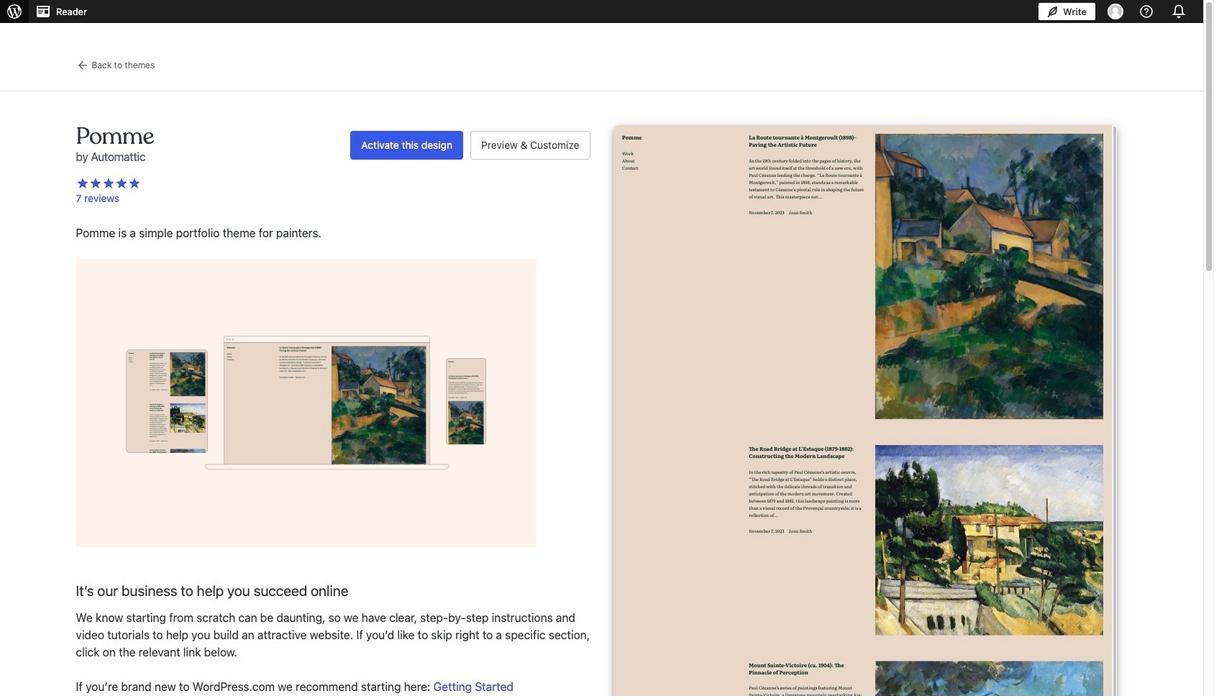 Task type: vqa. For each thing, say whether or not it's contained in the screenshot.
Manage your sites Icon
yes



Task type: locate. For each thing, give the bounding box(es) containing it.
main content
[[0, 40, 1203, 696]]

manage your notifications image
[[1169, 1, 1189, 22]]

my profile image
[[1108, 4, 1124, 19]]



Task type: describe. For each thing, give the bounding box(es) containing it.
help image
[[1138, 3, 1155, 20]]

manage your sites image
[[6, 3, 23, 20]]



